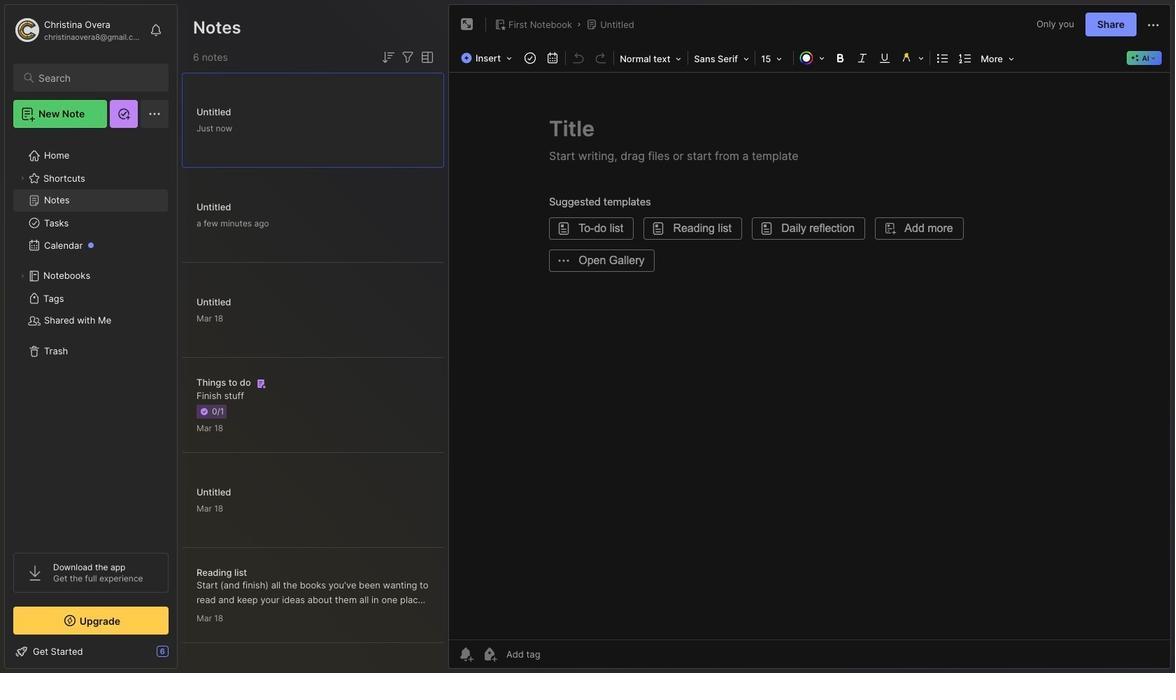 Task type: describe. For each thing, give the bounding box(es) containing it.
Account field
[[13, 16, 143, 44]]

italic image
[[853, 48, 872, 68]]

Note Editor text field
[[449, 72, 1170, 640]]

Highlight field
[[896, 48, 928, 68]]

More actions field
[[1145, 16, 1162, 33]]

expand notebooks image
[[18, 272, 27, 280]]

Font color field
[[795, 48, 829, 68]]

main element
[[0, 0, 182, 674]]

calendar event image
[[543, 48, 562, 68]]

more actions image
[[1145, 17, 1162, 33]]

note window element
[[448, 4, 1171, 673]]

bold image
[[830, 48, 850, 68]]

underline image
[[875, 48, 895, 68]]

click to collapse image
[[177, 648, 187, 664]]

View options field
[[416, 49, 436, 66]]

More field
[[977, 49, 1018, 69]]

Heading level field
[[616, 49, 686, 69]]

numbered list image
[[956, 48, 975, 68]]

Add filters field
[[399, 49, 416, 66]]



Task type: locate. For each thing, give the bounding box(es) containing it.
add a reminder image
[[457, 646, 474, 663]]

add filters image
[[399, 49, 416, 66]]

Insert field
[[457, 48, 519, 68]]

task image
[[520, 48, 540, 68]]

Search text field
[[38, 71, 156, 85]]

bulleted list image
[[933, 48, 953, 68]]

Help and Learning task checklist field
[[5, 641, 177, 663]]

tree inside main element
[[5, 136, 177, 541]]

add tag image
[[481, 646, 498, 663]]

tree
[[5, 136, 177, 541]]

none search field inside main element
[[38, 69, 156, 86]]

expand note image
[[459, 16, 476, 33]]

Add tag field
[[505, 648, 611, 661]]

Sort options field
[[380, 49, 397, 66]]

Font size field
[[757, 49, 792, 69]]

None search field
[[38, 69, 156, 86]]

Font family field
[[690, 49, 753, 69]]



Task type: vqa. For each thing, say whether or not it's contained in the screenshot.
heading level Field
yes



